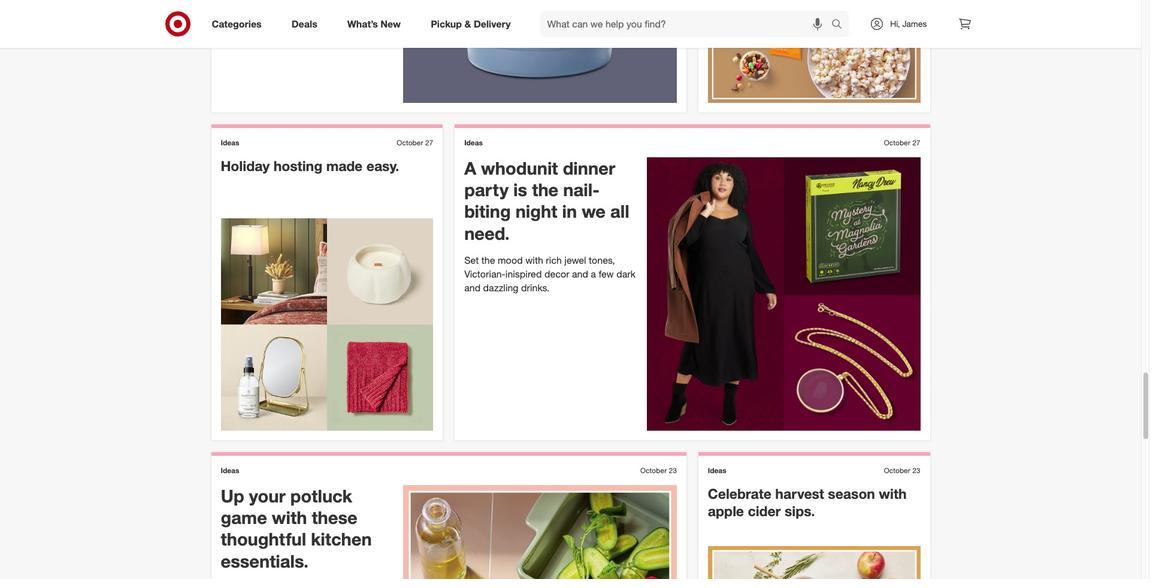 Task type: describe. For each thing, give the bounding box(es) containing it.
ideas for up your potluck game with these thoughtful kitchen essentials.
[[221, 467, 239, 476]]

october for holiday hosting made easy.
[[397, 138, 423, 147]]

game
[[221, 508, 267, 529]]

celebrate
[[708, 486, 772, 503]]

0 horizontal spatial and
[[464, 282, 481, 294]]

made
[[326, 158, 363, 174]]

pickup & delivery
[[431, 18, 511, 30]]

october 23 for up your potluck game with these thoughtful kitchen essentials.
[[640, 467, 677, 476]]

thoughtful
[[221, 529, 306, 551]]

night
[[516, 201, 557, 223]]

delivery
[[474, 18, 511, 30]]

autumn-approved november essentials image
[[403, 0, 677, 103]]

ideas up a
[[464, 138, 483, 147]]

drinks.
[[521, 282, 550, 294]]

essentials.
[[221, 551, 309, 573]]

need.
[[464, 223, 510, 244]]

potluck
[[290, 486, 352, 507]]

23 for up your potluck game with these thoughtful kitchen essentials.
[[669, 467, 677, 476]]

up
[[221, 486, 244, 507]]

season
[[828, 486, 875, 503]]

is
[[513, 179, 527, 201]]

holiday hosting made easy.
[[221, 158, 399, 174]]

nail-
[[563, 179, 600, 201]]

rich
[[546, 255, 562, 267]]

what's
[[347, 18, 378, 30]]

set
[[464, 255, 479, 267]]

easy.
[[366, 158, 399, 174]]

october 23 for celebrate harvest season with apple cider sips.
[[884, 467, 921, 476]]

october for celebrate harvest season with apple cider sips.
[[884, 467, 911, 476]]

categories
[[212, 18, 262, 30]]

a
[[464, 158, 476, 179]]

kitchen
[[311, 529, 372, 551]]

celebrate harvest season with apple cider sips.
[[708, 486, 907, 520]]

ideas for holiday hosting made easy.
[[221, 138, 239, 147]]

a whodunit dinner party is the nail- biting night in we all need.
[[464, 158, 630, 244]]

dazzling
[[483, 282, 519, 294]]

the inside set the mood with rich jewel tones, victorian-inispired decor and a few dark and dazzling drinks.
[[482, 255, 495, 267]]

27 for a whodunit dinner party is the nail-biting night in we all need. image
[[913, 138, 921, 147]]

apple
[[708, 503, 744, 520]]

dinner
[[563, 158, 615, 179]]

deals
[[292, 18, 317, 30]]

the inside a whodunit dinner party is the nail- biting night in we all need.
[[532, 179, 559, 201]]

categories link
[[202, 11, 277, 37]]

jewel
[[565, 255, 586, 267]]

deals link
[[281, 11, 332, 37]]

mood
[[498, 255, 523, 267]]

search button
[[826, 11, 855, 40]]

october for up your potluck game with these thoughtful kitchen essentials.
[[640, 467, 667, 476]]

decor
[[545, 268, 569, 280]]

hosting
[[274, 158, 322, 174]]

harvest
[[775, 486, 824, 503]]



Task type: locate. For each thing, give the bounding box(es) containing it.
victorian-
[[464, 268, 506, 280]]

2 27 from the left
[[913, 138, 921, 147]]

27
[[425, 138, 433, 147], [913, 138, 921, 147]]

2 october 27 from the left
[[884, 138, 921, 147]]

with inside set the mood with rich jewel tones, victorian-inispired decor and a few dark and dazzling drinks.
[[526, 255, 543, 267]]

23
[[669, 467, 677, 476], [913, 467, 921, 476]]

0 horizontal spatial with
[[272, 508, 307, 529]]

the up the night
[[532, 179, 559, 201]]

1 horizontal spatial 27
[[913, 138, 921, 147]]

1 october 27 from the left
[[397, 138, 433, 147]]

0 horizontal spatial the
[[482, 255, 495, 267]]

and left "a"
[[572, 268, 588, 280]]

1 vertical spatial the
[[482, 255, 495, 267]]

1 23 from the left
[[669, 467, 677, 476]]

the
[[532, 179, 559, 201], [482, 255, 495, 267]]

the up victorian-
[[482, 255, 495, 267]]

27 for holiday hosting made easy. 'image'
[[425, 138, 433, 147]]

0 horizontal spatial october 27
[[397, 138, 433, 147]]

23 for celebrate harvest season with apple cider sips.
[[913, 467, 921, 476]]

with for mood
[[526, 255, 543, 267]]

1 vertical spatial with
[[879, 486, 907, 503]]

holiday
[[221, 158, 270, 174]]

with down your
[[272, 508, 307, 529]]

now playing: the ultimate fall movie night-in starter pack. image
[[708, 0, 921, 103]]

1 horizontal spatial october 27
[[884, 138, 921, 147]]

with
[[526, 255, 543, 267], [879, 486, 907, 503], [272, 508, 307, 529]]

with up 'inispired'
[[526, 255, 543, 267]]

2 october 23 from the left
[[884, 467, 921, 476]]

with right season
[[879, 486, 907, 503]]

1 horizontal spatial the
[[532, 179, 559, 201]]

0 vertical spatial and
[[572, 268, 588, 280]]

with inside the 'up your potluck game with these thoughtful kitchen essentials.'
[[272, 508, 307, 529]]

1 horizontal spatial october 23
[[884, 467, 921, 476]]

what's new link
[[337, 11, 416, 37]]

ideas up celebrate
[[708, 467, 727, 476]]

we
[[582, 201, 606, 223]]

pickup
[[431, 18, 462, 30]]

a
[[591, 268, 596, 280]]

up your potluck game with these thoughtful kitchen essentials.
[[221, 486, 372, 573]]

ideas up holiday in the left top of the page
[[221, 138, 239, 147]]

set the mood with rich jewel tones, victorian-inispired decor and a few dark and dazzling drinks.
[[464, 255, 636, 294]]

2 vertical spatial with
[[272, 508, 307, 529]]

all
[[611, 201, 630, 223]]

with inside celebrate harvest season with apple cider sips.
[[879, 486, 907, 503]]

october 27
[[397, 138, 433, 147], [884, 138, 921, 147]]

0 vertical spatial the
[[532, 179, 559, 201]]

1 horizontal spatial with
[[526, 255, 543, 267]]

with for season
[[879, 486, 907, 503]]

and
[[572, 268, 588, 280], [464, 282, 481, 294]]

What can we help you find? suggestions appear below search field
[[540, 11, 835, 37]]

hi, james
[[890, 19, 927, 29]]

few
[[599, 268, 614, 280]]

search
[[826, 19, 855, 31]]

new
[[381, 18, 401, 30]]

1 horizontal spatial and
[[572, 268, 588, 280]]

2 23 from the left
[[913, 467, 921, 476]]

ideas for celebrate harvest season with apple cider sips.
[[708, 467, 727, 476]]

tones,
[[589, 255, 615, 267]]

0 horizontal spatial 27
[[425, 138, 433, 147]]

party
[[464, 179, 509, 201]]

and down victorian-
[[464, 282, 481, 294]]

ideas
[[221, 138, 239, 147], [464, 138, 483, 147], [221, 467, 239, 476], [708, 467, 727, 476]]

holiday hosting made easy. image
[[221, 219, 433, 431]]

2 horizontal spatial with
[[879, 486, 907, 503]]

dark
[[617, 268, 636, 280]]

october 23
[[640, 467, 677, 476], [884, 467, 921, 476]]

inispired
[[506, 268, 542, 280]]

up your potluck game with these 
thoughtful kitchen essentials. image
[[403, 486, 677, 580]]

0 horizontal spatial october 23
[[640, 467, 677, 476]]

october 27 for a whodunit dinner party is the nail-biting night in we all need. image
[[884, 138, 921, 147]]

biting
[[464, 201, 511, 223]]

hi,
[[890, 19, 900, 29]]

in
[[562, 201, 577, 223]]

0 vertical spatial with
[[526, 255, 543, 267]]

0 horizontal spatial 23
[[669, 467, 677, 476]]

&
[[465, 18, 471, 30]]

your
[[249, 486, 286, 507]]

ideas up up
[[221, 467, 239, 476]]

whodunit
[[481, 158, 558, 179]]

1 october 23 from the left
[[640, 467, 677, 476]]

1 horizontal spatial 23
[[913, 467, 921, 476]]

james
[[903, 19, 927, 29]]

what's new
[[347, 18, 401, 30]]

a whodunit dinner party is the nail-biting night in we all need. image
[[647, 158, 921, 431]]

these
[[312, 508, 357, 529]]

pickup & delivery link
[[421, 11, 526, 37]]

cider
[[748, 503, 781, 520]]

october 27 for holiday hosting made easy. 'image'
[[397, 138, 433, 147]]

sips.
[[785, 503, 815, 520]]

1 vertical spatial and
[[464, 282, 481, 294]]

october
[[397, 138, 423, 147], [884, 138, 911, 147], [640, 467, 667, 476], [884, 467, 911, 476]]

1 27 from the left
[[425, 138, 433, 147]]

celebrate harvest season with apple cider sips. image
[[708, 547, 921, 580]]



Task type: vqa. For each thing, say whether or not it's contained in the screenshot.
20% related to Hot
no



